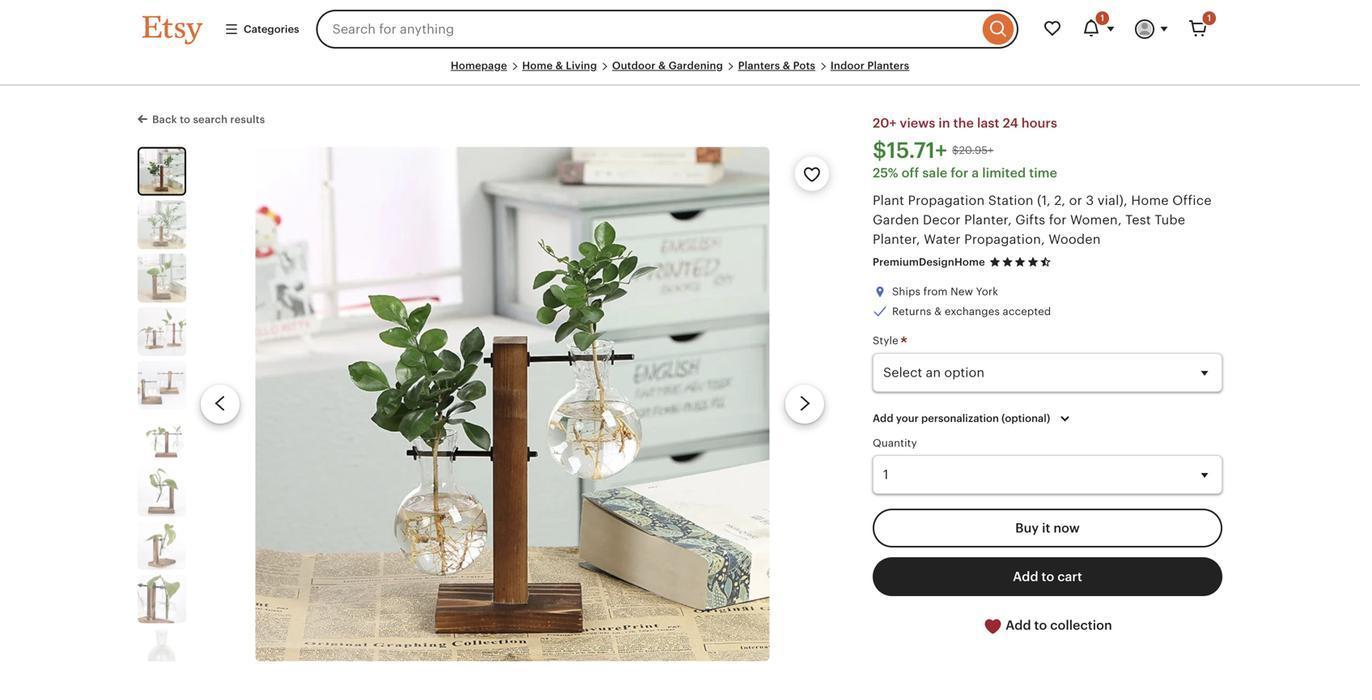 Task type: describe. For each thing, give the bounding box(es) containing it.
1 planters from the left
[[738, 60, 780, 72]]

personalization
[[922, 412, 999, 425]]

indoor planters link
[[831, 60, 910, 72]]

women,
[[1071, 212, 1122, 227]]

ships from new york
[[893, 286, 999, 298]]

test
[[1126, 212, 1152, 227]]

homepage link
[[451, 60, 507, 72]]

quantity
[[873, 437, 917, 449]]

$15.71+
[[873, 138, 948, 163]]

new
[[951, 286, 974, 298]]

(optional)
[[1002, 412, 1051, 425]]

plant propagation station 1 2 or 3 vial home office image 4 image
[[138, 307, 186, 356]]

20+ views in the last 24 hours
[[873, 116, 1058, 131]]

station
[[989, 193, 1034, 208]]

0 horizontal spatial planter,
[[873, 232, 921, 246]]

(1,
[[1038, 193, 1051, 208]]

1 inside popup button
[[1101, 13, 1105, 23]]

Search for anything text field
[[316, 10, 979, 49]]

2 planters from the left
[[868, 60, 910, 72]]

planters & pots
[[738, 60, 816, 72]]

sale
[[923, 165, 948, 180]]

garden
[[873, 212, 920, 227]]

gardening
[[669, 60, 723, 72]]

wooden
[[1049, 232, 1101, 246]]

none search field inside categories banner
[[316, 10, 1019, 49]]

plant propagation station 1 2 or 3 vial home office image 9 image
[[138, 574, 186, 623]]

collection
[[1051, 618, 1113, 633]]

add for add to collection
[[1006, 618, 1032, 633]]

back
[[152, 114, 177, 126]]

plant propagation station 1 2 or 3 vial home office image 8 image
[[138, 521, 186, 570]]

buy
[[1016, 521, 1039, 535]]

outdoor & gardening link
[[612, 60, 723, 72]]

plant propagation station 1 2 or 3 vial home office image 5 image
[[138, 361, 186, 409]]

$20.95+
[[953, 144, 994, 156]]

the
[[954, 116, 974, 131]]

york
[[976, 286, 999, 298]]

add to cart
[[1013, 569, 1083, 584]]

exchanges
[[945, 305, 1000, 317]]

add to collection button
[[873, 606, 1223, 646]]

back to search results link
[[138, 110, 265, 127]]

to for cart
[[1042, 569, 1055, 584]]

plant
[[873, 193, 905, 208]]

25%
[[873, 165, 899, 180]]

indoor planters
[[831, 60, 910, 72]]

a
[[972, 165, 979, 180]]

categories banner
[[113, 0, 1247, 58]]

time
[[1030, 165, 1058, 180]]

last
[[978, 116, 1000, 131]]

premiumdesignhome
[[873, 256, 986, 268]]

& for planters
[[783, 60, 791, 72]]

returns & exchanges accepted
[[893, 305, 1052, 317]]

0 horizontal spatial plant propagation station 1 2 or 3 vial home office double bottle 02 image
[[139, 148, 185, 194]]

menu bar containing homepage
[[143, 58, 1218, 86]]

add your personalization (optional)
[[873, 412, 1051, 425]]

your
[[896, 412, 919, 425]]

add your personalization (optional) button
[[861, 402, 1087, 436]]

home & living link
[[522, 60, 597, 72]]

planters & pots link
[[738, 60, 816, 72]]

1 link
[[1179, 10, 1218, 49]]

add for add your personalization (optional)
[[873, 412, 894, 425]]

decor
[[923, 212, 961, 227]]

24
[[1003, 116, 1019, 131]]

$15.71+ $20.95+
[[873, 138, 994, 163]]

1 horizontal spatial planter,
[[965, 212, 1012, 227]]

premiumdesignhome link
[[873, 256, 986, 268]]

3
[[1086, 193, 1095, 208]]

results
[[230, 114, 265, 126]]



Task type: locate. For each thing, give the bounding box(es) containing it.
add left your
[[873, 412, 894, 425]]

outdoor
[[612, 60, 656, 72]]

to
[[180, 114, 190, 126], [1042, 569, 1055, 584], [1035, 618, 1048, 633]]

1 vertical spatial planter,
[[873, 232, 921, 246]]

2 1 from the left
[[1208, 13, 1212, 23]]

&
[[556, 60, 563, 72], [659, 60, 666, 72], [783, 60, 791, 72], [935, 305, 942, 317]]

home left living
[[522, 60, 553, 72]]

for
[[951, 165, 969, 180], [1049, 212, 1067, 227]]

& down from
[[935, 305, 942, 317]]

limited
[[983, 165, 1026, 180]]

1 horizontal spatial home
[[1132, 193, 1169, 208]]

planter,
[[965, 212, 1012, 227], [873, 232, 921, 246]]

buy it now button
[[873, 509, 1223, 547]]

views
[[900, 116, 936, 131]]

1
[[1101, 13, 1105, 23], [1208, 13, 1212, 23]]

plant propagation station 1 2 or 3 vial home office double bottle 02 image
[[255, 147, 770, 661], [139, 148, 185, 194]]

propagation
[[908, 193, 985, 208]]

add left cart
[[1013, 569, 1039, 584]]

1 horizontal spatial for
[[1049, 212, 1067, 227]]

outdoor & gardening
[[612, 60, 723, 72]]

0 horizontal spatial for
[[951, 165, 969, 180]]

0 vertical spatial home
[[522, 60, 553, 72]]

planters left pots
[[738, 60, 780, 72]]

& for home
[[556, 60, 563, 72]]

tube
[[1155, 212, 1186, 227]]

planters right indoor
[[868, 60, 910, 72]]

to for collection
[[1035, 618, 1048, 633]]

1 1 from the left
[[1101, 13, 1105, 23]]

indoor
[[831, 60, 865, 72]]

it
[[1042, 521, 1051, 535]]

1 vertical spatial to
[[1042, 569, 1055, 584]]

menu bar
[[143, 58, 1218, 86]]

for inside plant propagation station (1, 2, or 3 vial), home office garden decor planter, gifts for women, test tube planter, water propagation, wooden
[[1049, 212, 1067, 227]]

categories button
[[212, 15, 312, 44]]

& for returns
[[935, 305, 942, 317]]

home & living
[[522, 60, 597, 72]]

add for add to cart
[[1013, 569, 1039, 584]]

1 horizontal spatial planters
[[868, 60, 910, 72]]

to left the collection
[[1035, 618, 1048, 633]]

2 vertical spatial add
[[1006, 618, 1032, 633]]

plant propagation station 1 2 or 3 vial home office bottle image
[[138, 628, 186, 677]]

home inside plant propagation station (1, 2, or 3 vial), home office garden decor planter, gifts for women, test tube planter, water propagation, wooden
[[1132, 193, 1169, 208]]

to right back
[[180, 114, 190, 126]]

0 vertical spatial add
[[873, 412, 894, 425]]

25% off sale for a limited time
[[873, 165, 1058, 180]]

gifts
[[1016, 212, 1046, 227]]

to inside 'button'
[[1035, 618, 1048, 633]]

cart
[[1058, 569, 1083, 584]]

for left the a
[[951, 165, 969, 180]]

hours
[[1022, 116, 1058, 131]]

0 horizontal spatial home
[[522, 60, 553, 72]]

2 vertical spatial to
[[1035, 618, 1048, 633]]

ships
[[893, 286, 921, 298]]

planter, down garden
[[873, 232, 921, 246]]

home up test
[[1132, 193, 1169, 208]]

0 horizontal spatial planters
[[738, 60, 780, 72]]

vial),
[[1098, 193, 1128, 208]]

0 horizontal spatial 1
[[1101, 13, 1105, 23]]

living
[[566, 60, 597, 72]]

add inside button
[[1013, 569, 1039, 584]]

1 horizontal spatial plant propagation station 1 2 or 3 vial home office double bottle 02 image
[[255, 147, 770, 661]]

to inside button
[[1042, 569, 1055, 584]]

1 vertical spatial add
[[1013, 569, 1039, 584]]

for down 2,
[[1049, 212, 1067, 227]]

add to cart button
[[873, 557, 1223, 596]]

add
[[873, 412, 894, 425], [1013, 569, 1039, 584], [1006, 618, 1032, 633]]

2,
[[1055, 193, 1066, 208]]

& left living
[[556, 60, 563, 72]]

1 vertical spatial for
[[1049, 212, 1067, 227]]

add to collection
[[1003, 618, 1113, 633]]

20+
[[873, 116, 897, 131]]

categories
[[244, 23, 299, 35]]

homepage
[[451, 60, 507, 72]]

or
[[1070, 193, 1083, 208]]

1 button
[[1072, 10, 1126, 49]]

add down the add to cart
[[1006, 618, 1032, 633]]

add inside dropdown button
[[873, 412, 894, 425]]

planter, up propagation,
[[965, 212, 1012, 227]]

plant propagation station (1, 2, or 3 vial), home office garden decor planter, gifts for women, test tube planter, water propagation, wooden
[[873, 193, 1212, 246]]

plant propagation station 1 2 or 3 vial home office single bottle image
[[138, 254, 186, 302]]

off
[[902, 165, 920, 180]]

& left pots
[[783, 60, 791, 72]]

to left cart
[[1042, 569, 1055, 584]]

pots
[[793, 60, 816, 72]]

from
[[924, 286, 948, 298]]

1 horizontal spatial 1
[[1208, 13, 1212, 23]]

& for outdoor
[[659, 60, 666, 72]]

buy it now
[[1016, 521, 1080, 535]]

accepted
[[1003, 305, 1052, 317]]

plant propagation station 1 2 or 3 vial home office image 7 image
[[138, 468, 186, 516]]

& right outdoor at the left
[[659, 60, 666, 72]]

plant propagation station 1 2 or 3 vial home office double bottle 01 image
[[138, 200, 186, 249]]

propagation,
[[965, 232, 1046, 246]]

None search field
[[316, 10, 1019, 49]]

to for search
[[180, 114, 190, 126]]

search
[[193, 114, 228, 126]]

style
[[873, 335, 902, 347]]

plant propagation station 1 2 or 3 vial home office image 6 image
[[138, 414, 186, 463]]

in
[[939, 116, 951, 131]]

now
[[1054, 521, 1080, 535]]

0 vertical spatial for
[[951, 165, 969, 180]]

0 vertical spatial planter,
[[965, 212, 1012, 227]]

returns
[[893, 305, 932, 317]]

add inside 'button'
[[1006, 618, 1032, 633]]

water
[[924, 232, 961, 246]]

home
[[522, 60, 553, 72], [1132, 193, 1169, 208]]

0 vertical spatial to
[[180, 114, 190, 126]]

office
[[1173, 193, 1212, 208]]

planters
[[738, 60, 780, 72], [868, 60, 910, 72]]

back to search results
[[152, 114, 265, 126]]

1 vertical spatial home
[[1132, 193, 1169, 208]]



Task type: vqa. For each thing, say whether or not it's contained in the screenshot.
the 'Postal'
no



